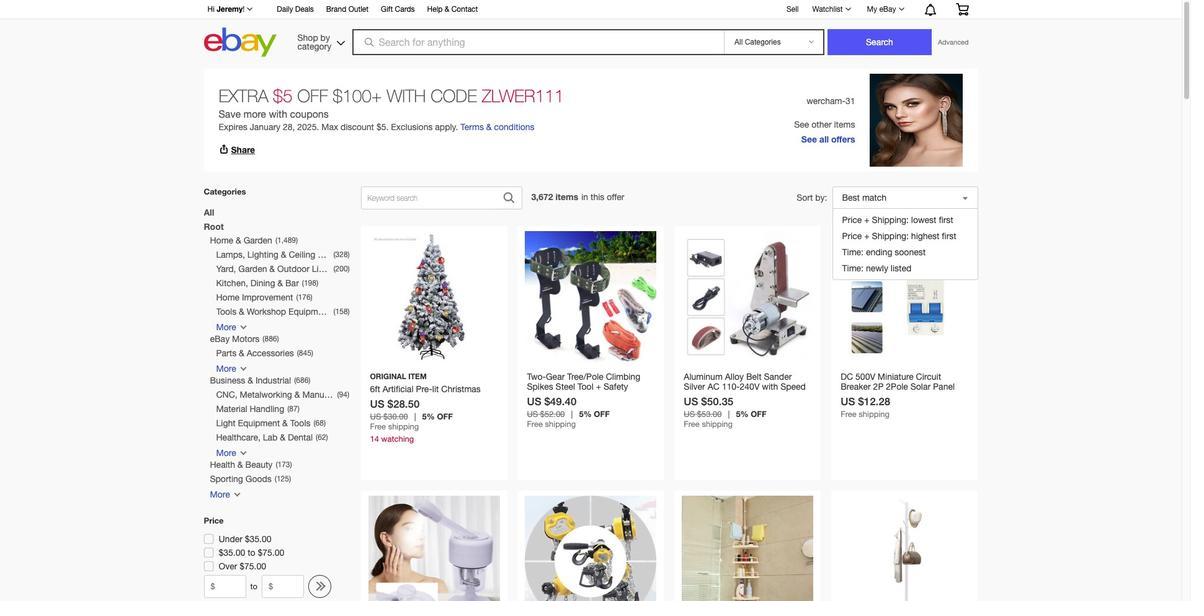 Task type: locate. For each thing, give the bounding box(es) containing it.
with
[[387, 86, 426, 106]]

0 vertical spatial ebay
[[879, 5, 896, 14]]

5% down supply
[[736, 409, 749, 419]]

(886)
[[263, 335, 279, 344]]

free down "$53.00"
[[684, 420, 700, 429]]

1 horizontal spatial 5%
[[579, 409, 592, 419]]

accessories
[[247, 349, 294, 359]]

5% right the $30.00
[[422, 412, 435, 422]]

more button up the motors
[[216, 323, 245, 333]]

5%
[[579, 409, 592, 419], [736, 409, 749, 419], [422, 412, 435, 422]]

off inside "5% off free shipping 14 watching"
[[437, 412, 453, 422]]

& right help on the top left of the page
[[445, 5, 449, 14]]

health
[[210, 460, 235, 470]]

with
[[269, 109, 287, 120], [762, 382, 778, 392]]

workshop
[[247, 307, 286, 317]]

tools up dental
[[290, 419, 311, 429]]

us $28.50 us $30.00
[[370, 398, 420, 422]]

belt right alloy
[[746, 372, 762, 382]]

terms
[[461, 122, 484, 132]]

more button up health
[[216, 449, 245, 459]]

sort
[[797, 193, 813, 203]]

tools
[[216, 307, 237, 317], [290, 419, 311, 429]]

0 horizontal spatial with
[[269, 109, 287, 120]]

& down the motors
[[239, 349, 244, 359]]

rust
[[605, 392, 620, 402]]

items inside "see other items see all offers"
[[834, 119, 855, 129]]

price under $35.00 $35.00 to $75.00 over $75.00
[[204, 516, 284, 572]]

1 horizontal spatial ebay
[[879, 5, 896, 14]]

see all offers link
[[802, 132, 855, 147]]

menu
[[832, 208, 978, 280]]

shop by category banner
[[201, 0, 978, 60]]

5% off free shipping for us $50.35
[[684, 409, 767, 429]]

ebay right my
[[879, 5, 896, 14]]

miniature
[[878, 372, 914, 382]]

free inside us $12.28 free shipping
[[841, 410, 857, 419]]

0 horizontal spatial items
[[556, 192, 578, 202]]

shipping down $52.00
[[545, 420, 576, 429]]

0 vertical spatial equipment
[[288, 307, 330, 317]]

1 horizontal spatial 5% off free shipping
[[684, 409, 767, 429]]

0 vertical spatial shipping:
[[872, 215, 909, 225]]

items up the offers at the right top of page
[[834, 119, 855, 129]]

2 horizontal spatial 5%
[[736, 409, 749, 419]]

(158)
[[334, 308, 350, 316]]

belt left anti-
[[569, 392, 584, 402]]

1 vertical spatial ebay
[[210, 334, 230, 344]]

belt inside 'two-gear tree/pole climbing spikes steel tool + safety protective belt anti-rust'
[[569, 392, 584, 402]]

0 horizontal spatial equipment
[[238, 419, 280, 429]]

first
[[939, 215, 954, 225], [942, 231, 957, 241]]

free up the 14
[[370, 423, 386, 432]]

free down energy
[[841, 410, 857, 419]]

ebay up parts
[[210, 334, 230, 344]]

& right lab
[[280, 433, 285, 443]]

discount
[[341, 122, 374, 132]]

with right 240v at the right
[[762, 382, 778, 392]]

this
[[591, 192, 605, 202]]

shipping: up ending
[[872, 231, 909, 241]]

0 vertical spatial belt
[[746, 372, 762, 382]]

Search for anything text field
[[354, 30, 722, 54]]

supply
[[742, 392, 769, 402]]

see left all
[[802, 134, 817, 144]]

(176)
[[296, 293, 313, 302]]

2 horizontal spatial off
[[751, 409, 767, 419]]

0 vertical spatial with
[[269, 109, 287, 120]]

1 vertical spatial tools
[[290, 419, 311, 429]]

1 horizontal spatial belt
[[746, 372, 762, 382]]

time: left newly on the right top of page
[[842, 264, 864, 274]]

1 vertical spatial with
[[762, 382, 778, 392]]

two-gear tree/pole climbing spikes steel tool + safety protective belt anti-rust
[[527, 372, 640, 402]]

two-
[[527, 372, 546, 382]]

1 vertical spatial $35.00
[[219, 548, 245, 558]]

28,
[[283, 122, 295, 132]]

my
[[867, 5, 877, 14]]

see left other in the top of the page
[[794, 119, 809, 129]]

(686)
[[294, 377, 311, 385]]

gift
[[381, 5, 393, 14]]

shipping down the $30.00
[[388, 423, 419, 432]]

us down breaker
[[841, 395, 855, 408]]

5% off free shipping down $49.40
[[527, 409, 610, 429]]

0 vertical spatial time:
[[842, 248, 864, 257]]

+ down best match at right top
[[864, 215, 870, 225]]

share button
[[219, 145, 255, 155]]

goods
[[246, 475, 272, 485]]

my ebay
[[867, 5, 896, 14]]

$75.00 right the over
[[240, 562, 266, 572]]

us left the $30.00
[[370, 413, 381, 422]]

0 horizontal spatial 5% off free shipping
[[527, 409, 610, 429]]

best match button
[[832, 187, 978, 209]]

price
[[842, 215, 862, 225], [842, 231, 862, 241], [204, 516, 224, 526]]

off down supply
[[751, 409, 767, 419]]

healthcare, lab & dental link
[[216, 431, 313, 445]]

off for $50.35
[[751, 409, 767, 419]]

first right lowest on the right of the page
[[939, 215, 954, 225]]

$75.00 up enter maximum price field
[[258, 548, 284, 558]]

shipping: down best match 'dropdown button'
[[872, 215, 909, 225]]

1 vertical spatial belt
[[569, 392, 584, 402]]

& up lamps,
[[236, 236, 241, 246]]

1 vertical spatial time:
[[842, 264, 864, 274]]

& inside health & beauty (173) sporting goods (125) more
[[238, 460, 243, 470]]

time:
[[842, 248, 864, 257], [842, 264, 864, 274]]

1 horizontal spatial off
[[594, 409, 610, 419]]

to inside price under $35.00 $35.00 to $75.00 over $75.00
[[248, 548, 255, 558]]

0 horizontal spatial off
[[437, 412, 453, 422]]

$35.00 down under
[[219, 548, 245, 558]]

2 vertical spatial price
[[204, 516, 224, 526]]

1 horizontal spatial items
[[834, 119, 855, 129]]

1 horizontal spatial equipment
[[288, 307, 330, 317]]

safety
[[604, 382, 628, 392]]

1 vertical spatial first
[[942, 231, 957, 241]]

lighting
[[247, 250, 279, 260]]

yard,
[[216, 264, 236, 274]]

switch
[[870, 392, 896, 402]]

5% down anti-
[[579, 409, 592, 419]]

$35.00 right under
[[245, 535, 272, 545]]

$53.00
[[697, 410, 722, 419]]

1 5% off free shipping from the left
[[527, 409, 610, 429]]

home down kitchen,
[[216, 293, 240, 303]]

garden up lighting
[[244, 236, 272, 246]]

wercham-31 profile image image
[[870, 74, 963, 167]]

lab
[[263, 433, 278, 443]]

price inside price under $35.00 $35.00 to $75.00 over $75.00
[[204, 516, 224, 526]]

equipment up healthcare, lab & dental link
[[238, 419, 280, 429]]

original
[[370, 372, 406, 382]]

us $50.35 us $53.00
[[684, 395, 734, 419]]

0 horizontal spatial tools
[[216, 307, 237, 317]]

belt inside aluminum alloy belt sander silver ac 110-240v with speed control power supply
[[746, 372, 762, 382]]

1 vertical spatial garden
[[238, 264, 267, 274]]

shipping down $12.28
[[859, 410, 890, 419]]

home & garden link
[[210, 234, 272, 248]]

& up sporting goods link at the bottom
[[238, 460, 243, 470]]

+ right tool
[[596, 382, 601, 392]]

off right the $30.00
[[437, 412, 453, 422]]

first right the highest at the right of the page
[[942, 231, 957, 241]]

more down sporting
[[210, 490, 230, 500]]

5% for $50.35
[[736, 409, 749, 419]]

belt
[[746, 372, 762, 382], [569, 392, 584, 402]]

None submit
[[828, 29, 932, 55]]

more
[[216, 323, 236, 333], [216, 364, 236, 374], [216, 449, 236, 459], [210, 490, 230, 500]]

& right "terms"
[[486, 122, 492, 132]]

0 horizontal spatial 5%
[[422, 412, 435, 422]]

equipment inside material handling (87) light equipment & tools (68) healthcare, lab & dental (62) more
[[238, 419, 280, 429]]

1 time: from the top
[[842, 248, 864, 257]]

tools up ebay motors link
[[216, 307, 237, 317]]

more up business
[[216, 364, 236, 374]]

0 vertical spatial tools
[[216, 307, 237, 317]]

off
[[297, 86, 328, 106]]

ebay inside account navigation
[[879, 5, 896, 14]]

& down (1,489)
[[281, 250, 286, 260]]

0 vertical spatial $75.00
[[258, 548, 284, 558]]

more inside health & beauty (173) sporting goods (125) more
[[210, 490, 230, 500]]

power
[[715, 392, 740, 402]]

us right the mcb
[[921, 392, 933, 402]]

0 vertical spatial price
[[842, 215, 862, 225]]

original item
[[370, 372, 427, 382]]

1 vertical spatial see
[[802, 134, 817, 144]]

equipment down (176)
[[288, 307, 330, 317]]

free inside "5% off free shipping 14 watching"
[[370, 423, 386, 432]]

!
[[243, 5, 245, 14]]

sell
[[787, 5, 799, 13]]

parts & accessories link
[[216, 347, 294, 361]]

1 vertical spatial equipment
[[238, 419, 280, 429]]

us up the $30.00
[[370, 398, 385, 411]]

price for price + shipping: lowest first price + shipping: highest first time: ending soonest time: newly listed
[[842, 215, 862, 225]]

0 horizontal spatial belt
[[569, 392, 584, 402]]

daily deals link
[[277, 3, 314, 17]]

cnc, metalworking & manufacturing link
[[216, 388, 358, 403]]

tool
[[578, 382, 594, 392]]

watchlist link
[[806, 2, 857, 17]]

1 horizontal spatial with
[[762, 382, 778, 392]]

31
[[846, 96, 855, 106]]

0 vertical spatial to
[[248, 548, 255, 558]]

$35.00
[[245, 535, 272, 545], [219, 548, 245, 558]]

gift cards link
[[381, 3, 415, 17]]

alloy
[[725, 372, 744, 382]]

shop by category
[[298, 33, 331, 51]]

time: left ending
[[842, 248, 864, 257]]

Enter maximum price field
[[262, 576, 304, 599]]

yard, garden & outdoor living link
[[216, 262, 335, 277]]

& up (87)
[[295, 390, 300, 400]]

2 5% off free shipping from the left
[[684, 409, 767, 429]]

all
[[204, 207, 214, 218]]

home down 'root'
[[210, 236, 233, 246]]

more up health
[[216, 449, 236, 459]]

off for $49.40
[[594, 409, 610, 419]]

with up 28,
[[269, 109, 287, 120]]

your shopping cart image
[[955, 3, 969, 16]]

1 vertical spatial $75.00
[[240, 562, 266, 572]]

code
[[431, 86, 477, 106]]

(62)
[[316, 434, 328, 442]]

+
[[864, 215, 870, 225], [864, 231, 870, 241], [596, 382, 601, 392]]

5% inside "5% off free shipping 14 watching"
[[422, 412, 435, 422]]

14
[[370, 435, 379, 444]]

garden up kitchen, dining & bar link
[[238, 264, 267, 274]]

price for price under $35.00 $35.00 to $75.00 over $75.00
[[204, 516, 224, 526]]

items left in
[[556, 192, 578, 202]]

kitchen,
[[216, 279, 248, 289]]

1 horizontal spatial tools
[[290, 419, 311, 429]]

tools inside home & garden (1,489) lamps, lighting & ceiling fans (328) yard, garden & outdoor living (200) kitchen, dining & bar (198) home improvement (176) tools & workshop equipment (158) more ebay motors (886) parts & accessories (845) more
[[216, 307, 237, 317]]

coupons
[[290, 109, 329, 120]]

off down anti-
[[594, 409, 610, 419]]

home & garden (1,489) lamps, lighting & ceiling fans (328) yard, garden & outdoor living (200) kitchen, dining & bar (198) home improvement (176) tools & workshop equipment (158) more ebay motors (886) parts & accessories (845) more
[[210, 236, 350, 374]]

protective
[[527, 392, 566, 402]]

silver
[[684, 382, 705, 392]]

& inside 'link'
[[295, 390, 300, 400]]

+ up ending
[[864, 231, 870, 241]]

0 vertical spatial items
[[834, 119, 855, 129]]

0 horizontal spatial ebay
[[210, 334, 230, 344]]

0 vertical spatial home
[[210, 236, 233, 246]]

terms & conditions link
[[461, 122, 535, 132]]

mcb
[[899, 392, 919, 402]]

$75.00
[[258, 548, 284, 558], [240, 562, 266, 572]]

1 vertical spatial shipping:
[[872, 231, 909, 241]]

brand outlet
[[326, 5, 369, 14]]

motors
[[232, 334, 260, 344]]

share
[[231, 145, 255, 155]]

2025.
[[297, 122, 319, 132]]

2 vertical spatial +
[[596, 382, 601, 392]]

5% off free shipping down $50.35
[[684, 409, 767, 429]]



Task type: vqa. For each thing, say whether or not it's contained in the screenshot.
ITEMS
yes



Task type: describe. For each thing, give the bounding box(es) containing it.
shipping down "$53.00"
[[702, 420, 733, 429]]

2 time: from the top
[[842, 264, 864, 274]]

shop
[[298, 33, 318, 43]]

health & beauty (173) sporting goods (125) more
[[210, 460, 292, 500]]

tools inside material handling (87) light equipment & tools (68) healthcare, lab & dental (62) more
[[290, 419, 311, 429]]

$5
[[273, 86, 293, 106]]

0 vertical spatial garden
[[244, 236, 272, 246]]

under
[[219, 535, 243, 545]]

soonest
[[895, 248, 926, 257]]

more button up business
[[216, 364, 245, 374]]

& inside extra $5 off $100+ with code zlwer111 save more with coupons expires january 28, 2025. max discount $5. exclusions apply. terms & conditions
[[486, 122, 492, 132]]

offer
[[607, 192, 624, 202]]

shipping inside "5% off free shipping 14 watching"
[[388, 423, 419, 432]]

speed
[[781, 382, 806, 392]]

$30.00
[[383, 413, 408, 422]]

more
[[244, 109, 266, 120]]

(173)
[[276, 461, 292, 470]]

category
[[298, 41, 331, 51]]

aluminum alloy belt sander silver ac 110-240v with speed control power supply
[[684, 372, 806, 402]]

aluminum
[[684, 372, 723, 382]]

& down (87)
[[282, 419, 288, 429]]

with inside extra $5 off $100+ with code zlwer111 save more with coupons expires january 28, 2025. max discount $5. exclusions apply. terms & conditions
[[269, 109, 287, 120]]

$28.50
[[387, 398, 420, 411]]

ac
[[708, 382, 720, 392]]

us down silver
[[684, 395, 698, 408]]

chevron right image
[[314, 582, 324, 593]]

Keyword search text field
[[361, 187, 497, 209]]

more button down sporting
[[210, 490, 239, 500]]

listed
[[891, 264, 912, 274]]

help & contact
[[427, 5, 478, 14]]

1 shipping: from the top
[[872, 215, 909, 225]]

& up metalworking
[[248, 376, 253, 386]]

outlet
[[348, 5, 369, 14]]

offers
[[831, 134, 855, 144]]

other
[[812, 119, 832, 129]]

all
[[820, 134, 829, 144]]

expires
[[219, 122, 247, 132]]

1 vertical spatial home
[[216, 293, 240, 303]]

in
[[582, 192, 588, 202]]

metalworking
[[240, 390, 292, 400]]

shipping inside us $12.28 free shipping
[[859, 410, 890, 419]]

equipment inside home & garden (1,489) lamps, lighting & ceiling fans (328) yard, garden & outdoor living (200) kitchen, dining & bar (198) home improvement (176) tools & workshop equipment (158) more ebay motors (886) parts & accessories (845) more
[[288, 307, 330, 317]]

chevron right image
[[318, 582, 328, 593]]

control
[[684, 392, 712, 402]]

more inside material handling (87) light equipment & tools (68) healthcare, lab & dental (62) more
[[216, 449, 236, 459]]

extra
[[219, 86, 268, 106]]

cnc,
[[216, 390, 237, 400]]

3,672 items in this offer
[[531, 192, 624, 202]]

see other items see all offers
[[794, 119, 855, 144]]

sporting goods link
[[210, 473, 272, 487]]

tree/pole
[[567, 372, 604, 382]]

& down home improvement link
[[239, 307, 244, 317]]

improvement
[[242, 293, 293, 303]]

account navigation
[[201, 0, 978, 19]]

price + shipping: lowest first price + shipping: highest first time: ending soonest time: newly listed
[[842, 215, 957, 274]]

beauty
[[245, 460, 273, 470]]

with inside aluminum alloy belt sander silver ac 110-240v with speed control power supply
[[762, 382, 778, 392]]

panel
[[933, 382, 955, 392]]

5% for $49.40
[[579, 409, 592, 419]]

lowest
[[911, 215, 937, 225]]

1 vertical spatial price
[[842, 231, 862, 241]]

living
[[312, 264, 335, 274]]

business & industrial (686)
[[210, 376, 311, 386]]

1 vertical spatial to
[[250, 583, 258, 592]]

item
[[408, 372, 427, 382]]

1 vertical spatial +
[[864, 231, 870, 241]]

us inside dc 500v miniature circuit breaker 2p 2pole solar panel energy switch mcb us
[[921, 392, 933, 402]]

spikes
[[527, 382, 553, 392]]

watchlist
[[812, 5, 843, 14]]

anti-
[[586, 392, 605, 402]]

hi jeremy !
[[208, 4, 245, 14]]

match
[[862, 193, 887, 203]]

handling
[[250, 405, 284, 414]]

us down the spikes
[[527, 395, 541, 408]]

5% off free shipping for us $49.40
[[527, 409, 610, 429]]

steel
[[556, 382, 575, 392]]

jeremy
[[217, 4, 243, 14]]

0 vertical spatial first
[[939, 215, 954, 225]]

by:
[[815, 193, 827, 203]]

(200)
[[334, 265, 350, 274]]

& inside account navigation
[[445, 5, 449, 14]]

zlwer111
[[482, 86, 564, 106]]

3,672
[[531, 192, 553, 202]]

0 vertical spatial see
[[794, 119, 809, 129]]

0 vertical spatial $35.00
[[245, 535, 272, 545]]

1 vertical spatial items
[[556, 192, 578, 202]]

exclusions
[[391, 122, 433, 132]]

help
[[427, 5, 443, 14]]

none submit inside "shop by category" banner
[[828, 29, 932, 55]]

2 shipping: from the top
[[872, 231, 909, 241]]

business
[[210, 376, 245, 386]]

500v
[[856, 372, 875, 382]]

breaker
[[841, 382, 871, 392]]

brand
[[326, 5, 346, 14]]

(87)
[[287, 405, 300, 414]]

more up the motors
[[216, 323, 236, 333]]

+ inside 'two-gear tree/pole climbing spikes steel tool + safety protective belt anti-rust'
[[596, 382, 601, 392]]

apply.
[[435, 122, 458, 132]]

menu containing price + shipping: lowest first
[[832, 208, 978, 280]]

& down lamps, lighting & ceiling fans "link"
[[269, 264, 275, 274]]

dining
[[251, 279, 275, 289]]

dc 500v miniature circuit breaker 2p 2pole solar panel energy switch mcb us
[[841, 372, 955, 402]]

ebay inside home & garden (1,489) lamps, lighting & ceiling fans (328) yard, garden & outdoor living (200) kitchen, dining & bar (198) home improvement (176) tools & workshop equipment (158) more ebay motors (886) parts & accessories (845) more
[[210, 334, 230, 344]]

wercham-31
[[807, 96, 855, 106]]

dental
[[288, 433, 313, 443]]

2pole
[[886, 382, 908, 392]]

free down $52.00
[[527, 420, 543, 429]]

industrial
[[256, 376, 291, 386]]

ebay motors link
[[210, 333, 260, 347]]

conditions
[[494, 122, 535, 132]]

help & contact link
[[427, 3, 478, 17]]

us down control
[[684, 410, 695, 419]]

business & industrial link
[[210, 374, 291, 388]]

Enter minimum price field
[[204, 576, 246, 599]]

0 vertical spatial +
[[864, 215, 870, 225]]

bar
[[285, 279, 299, 289]]

(845)
[[297, 349, 313, 358]]

& left bar
[[278, 279, 283, 289]]

my ebay link
[[860, 2, 910, 17]]

climbing
[[606, 372, 640, 382]]

shop by category button
[[292, 28, 348, 54]]

gear
[[546, 372, 565, 382]]

us left $52.00
[[527, 410, 538, 419]]

us inside us $12.28 free shipping
[[841, 395, 855, 408]]



